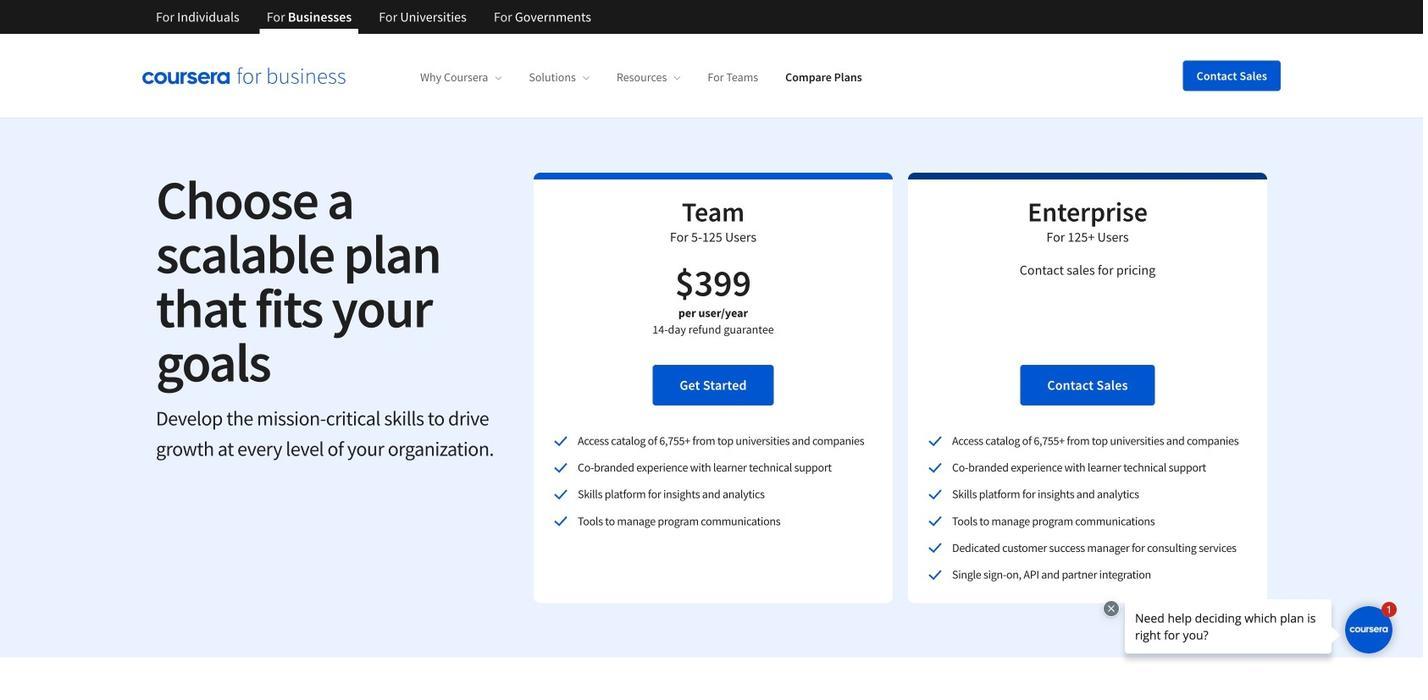 Task type: describe. For each thing, give the bounding box(es) containing it.
coursera for business image
[[142, 67, 346, 84]]



Task type: locate. For each thing, give the bounding box(es) containing it.
banner navigation
[[142, 0, 605, 34]]



Task type: vqa. For each thing, say whether or not it's contained in the screenshot.
Businesses link
no



